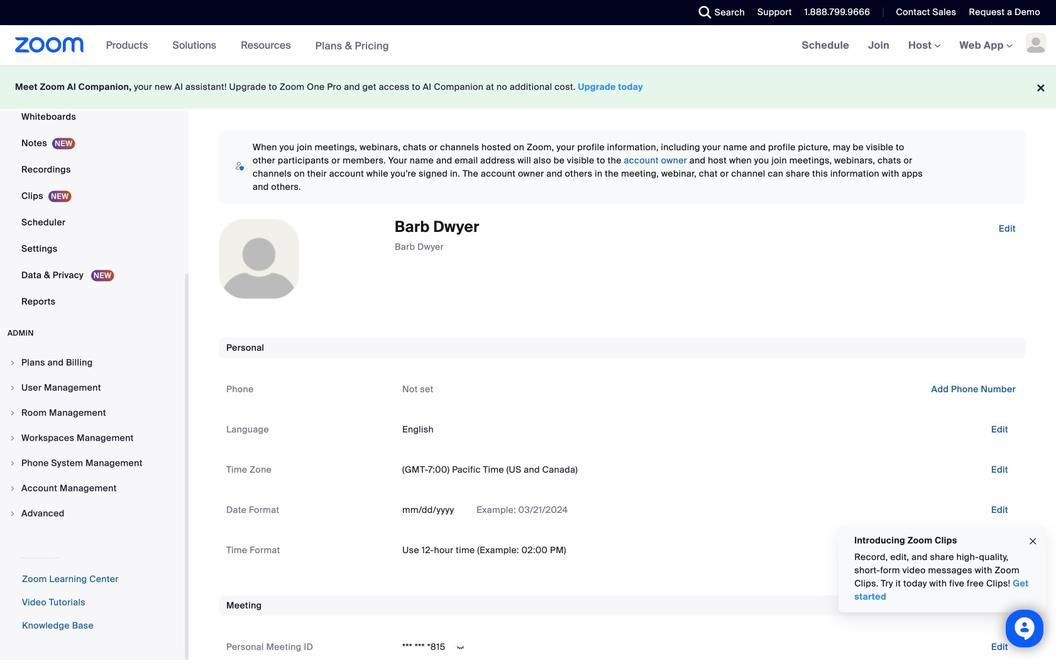 Task type: vqa. For each thing, say whether or not it's contained in the screenshot.
second Heading from right
no



Task type: describe. For each thing, give the bounding box(es) containing it.
4 menu item from the top
[[0, 426, 185, 450]]

meetings navigation
[[793, 25, 1057, 66]]

zoom logo image
[[15, 37, 84, 53]]

6 menu item from the top
[[0, 477, 185, 501]]

right image for 5th menu item from the top
[[9, 460, 16, 467]]

profile picture image
[[1026, 33, 1047, 53]]

7 menu item from the top
[[0, 502, 185, 526]]

right image for 3rd menu item from the top of the admin menu menu
[[9, 409, 16, 417]]

5 menu item from the top
[[0, 452, 185, 475]]

product information navigation
[[97, 25, 399, 66]]

3 menu item from the top
[[0, 401, 185, 425]]

show personal meeting id image
[[451, 642, 471, 654]]



Task type: locate. For each thing, give the bounding box(es) containing it.
personal menu menu
[[0, 0, 185, 316]]

right image
[[9, 359, 16, 367], [9, 409, 16, 417]]

2 right image from the top
[[9, 409, 16, 417]]

user photo image
[[220, 220, 299, 299]]

1 menu item from the top
[[0, 351, 185, 375]]

1 right image from the top
[[9, 384, 16, 392]]

right image for second menu item from the top
[[9, 384, 16, 392]]

banner
[[0, 25, 1057, 66]]

2 right image from the top
[[9, 435, 16, 442]]

edit user photo image
[[249, 253, 269, 265]]

footer
[[0, 65, 1057, 109]]

menu item
[[0, 351, 185, 375], [0, 376, 185, 400], [0, 401, 185, 425], [0, 426, 185, 450], [0, 452, 185, 475], [0, 477, 185, 501], [0, 502, 185, 526]]

3 right image from the top
[[9, 460, 16, 467]]

right image for 7th menu item from the bottom
[[9, 359, 16, 367]]

close image
[[1028, 534, 1038, 549]]

4 right image from the top
[[9, 485, 16, 492]]

right image for 2nd menu item from the bottom of the admin menu menu
[[9, 485, 16, 492]]

5 right image from the top
[[9, 510, 16, 518]]

right image for fourth menu item from the bottom of the admin menu menu
[[9, 435, 16, 442]]

1 right image from the top
[[9, 359, 16, 367]]

2 menu item from the top
[[0, 376, 185, 400]]

right image
[[9, 384, 16, 392], [9, 435, 16, 442], [9, 460, 16, 467], [9, 485, 16, 492], [9, 510, 16, 518]]

admin menu menu
[[0, 351, 185, 527]]

1 vertical spatial right image
[[9, 409, 16, 417]]

right image for 7th menu item
[[9, 510, 16, 518]]

0 vertical spatial right image
[[9, 359, 16, 367]]



